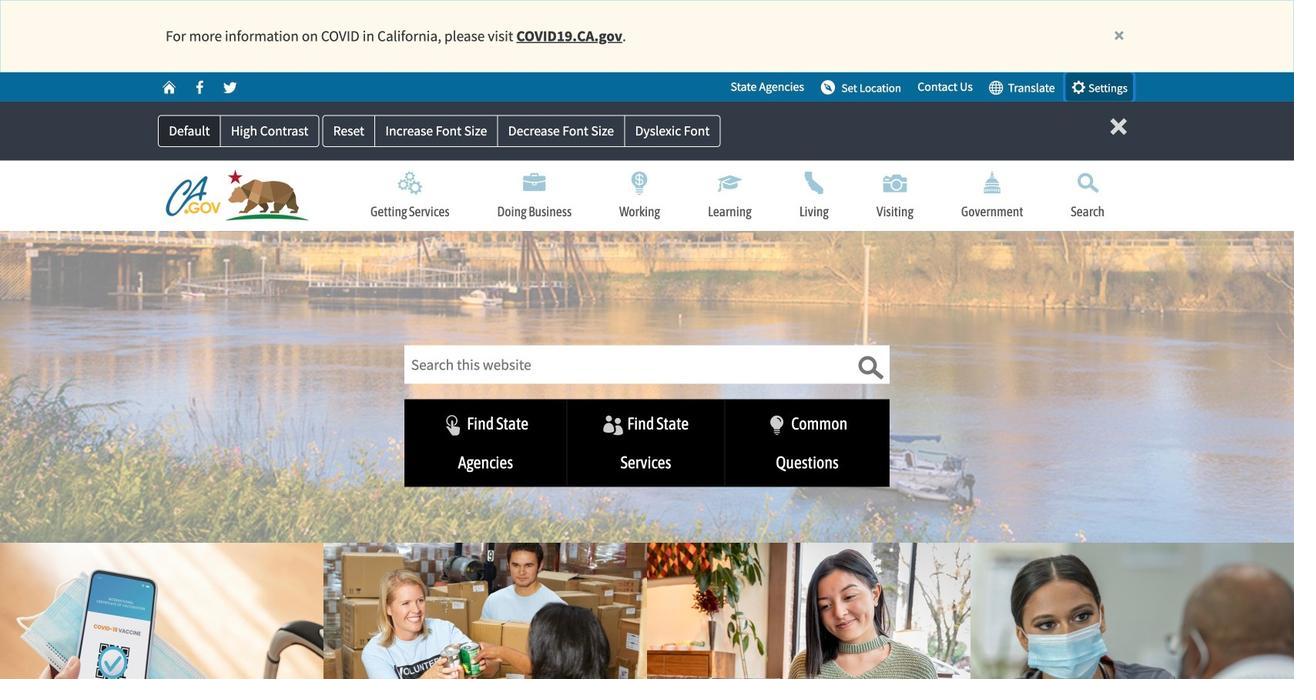 Task type: vqa. For each thing, say whether or not it's contained in the screenshot.
the bottommost the 'Business'
no



Task type: describe. For each thing, give the bounding box(es) containing it.
calfile - file return for free service tile. hit enter to toggle between displaying and hiding details about this service. element
[[647, 543, 971, 680]]

ca.gov logo image
[[166, 170, 319, 224]]

textsizemode element
[[322, 115, 721, 147]]

get disaster relief assistance service tile. hit enter to toggle between displaying and hiding details about this service. element
[[324, 543, 647, 680]]

people image
[[603, 415, 627, 435]]

get covid-19 information and help service tile. hit enter to toggle between displaying and hiding details about this service. element
[[971, 543, 1294, 680]]

Search this website text field
[[404, 346, 890, 384]]

gear image
[[1071, 80, 1086, 94]]

lightbulb image
[[767, 415, 791, 435]]



Task type: locate. For each thing, give the bounding box(es) containing it.
globe image
[[988, 80, 1003, 94]]

get digital vaccine record  service tile. hit enter to toggle between displaying and hiding details about this service. element
[[0, 543, 324, 680]]

banner
[[0, 0, 1294, 388]]

contrastmode element
[[158, 115, 319, 147]]

compass image
[[821, 80, 836, 94]]

highlighted available activities element
[[404, 400, 890, 504]]

online services image
[[443, 415, 467, 435]]



